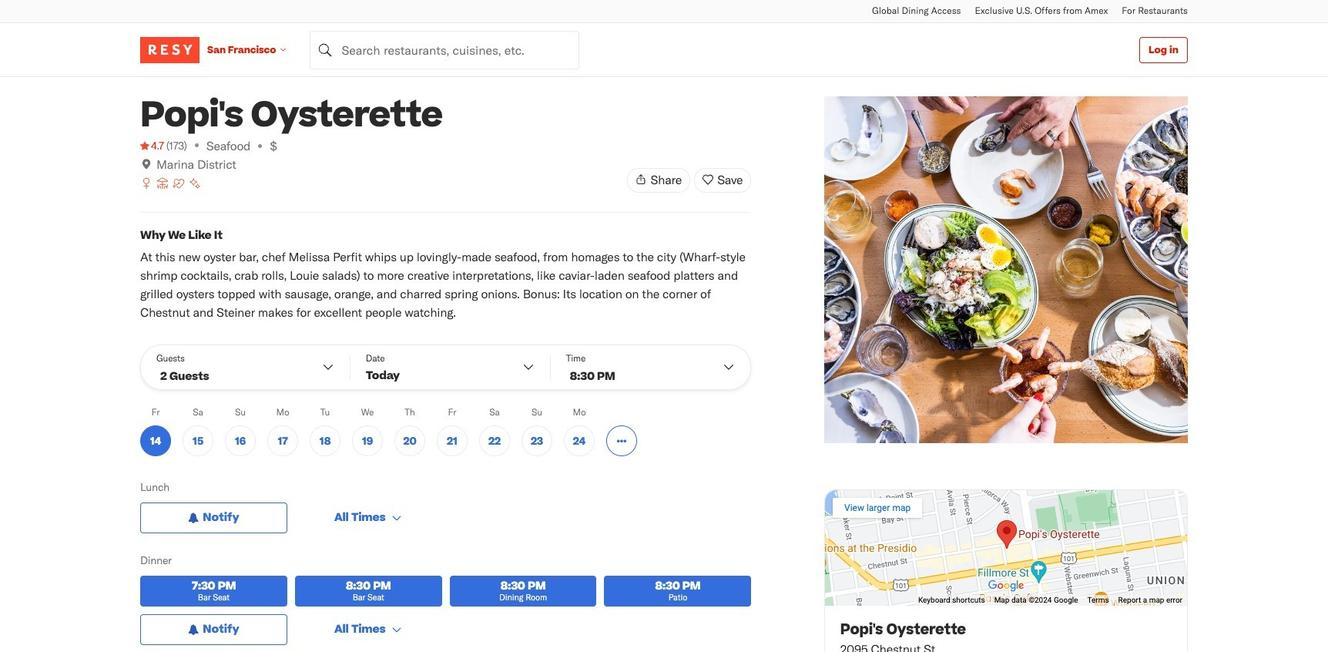 Task type: locate. For each thing, give the bounding box(es) containing it.
None field
[[310, 30, 580, 69]]



Task type: describe. For each thing, give the bounding box(es) containing it.
4.7 out of 5 stars image
[[140, 138, 164, 153]]

Search restaurants, cuisines, etc. text field
[[310, 30, 580, 69]]



